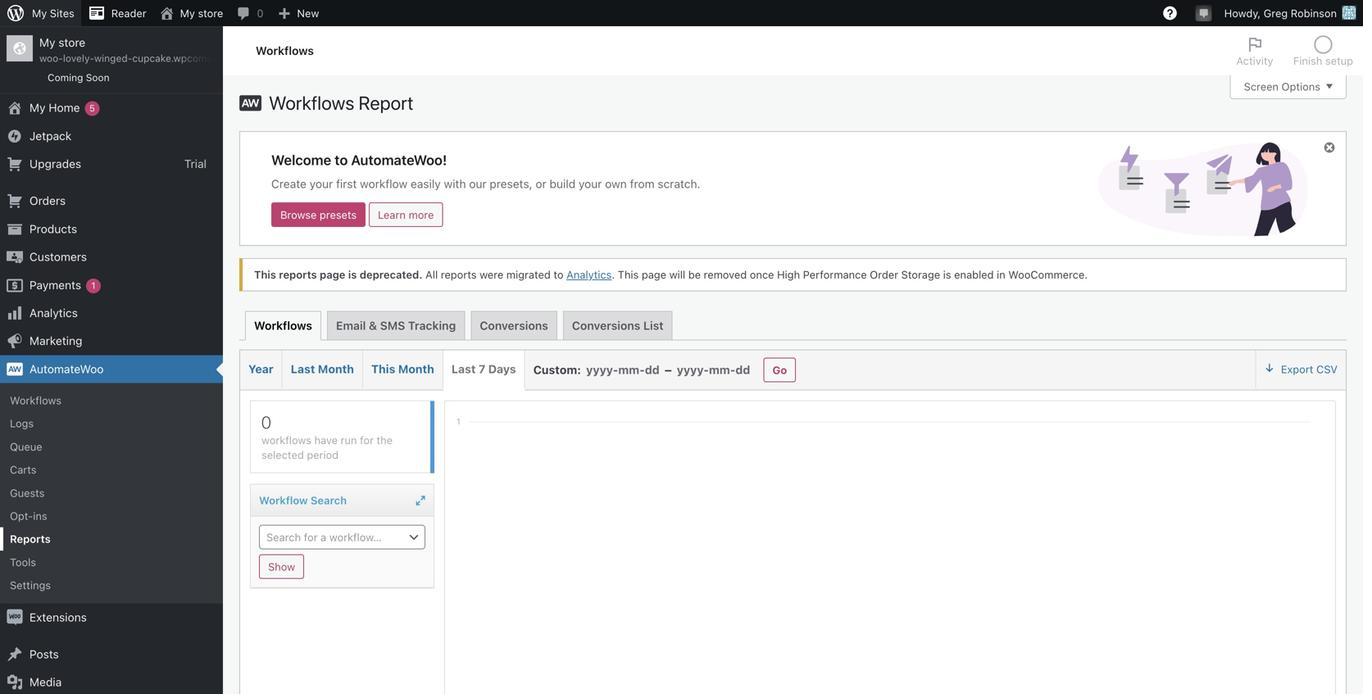 Task type: locate. For each thing, give the bounding box(es) containing it.
1 vertical spatial workflows link
[[0, 389, 223, 412]]

0 horizontal spatial month
[[318, 363, 354, 376]]

list
[[644, 319, 664, 333]]

conversions up days
[[480, 319, 548, 333]]

0 vertical spatial workflows link
[[245, 311, 321, 341]]

analytics link down customers link
[[0, 299, 223, 327]]

search down workflow
[[266, 531, 301, 544]]

1 horizontal spatial to
[[554, 269, 564, 281]]

tracking
[[408, 319, 456, 333]]

guests link
[[0, 482, 223, 505]]

scratch.
[[658, 177, 701, 191]]

workflows link for logs
[[0, 389, 223, 412]]

1 is from the left
[[348, 269, 357, 281]]

to
[[335, 152, 348, 168], [554, 269, 564, 281]]

reports down browse
[[279, 269, 317, 281]]

1 month from the left
[[318, 363, 354, 376]]

search inside text box
[[266, 531, 301, 544]]

.
[[612, 269, 615, 281]]

your left first
[[310, 177, 333, 191]]

1 vertical spatial for
[[304, 531, 318, 544]]

period
[[307, 449, 339, 461]]

0 horizontal spatial search
[[266, 531, 301, 544]]

to up first
[[335, 152, 348, 168]]

this reports page is deprecated. all reports were migrated to analytics . this page will be removed once high performance order storage is enabled in woocommerce.
[[254, 269, 1088, 281]]

logs
[[10, 418, 34, 430]]

finish
[[1294, 55, 1323, 67]]

go button
[[764, 358, 796, 383]]

store inside my store woo-lovely-winged-cupcake.wpcomstaging.com coming soon
[[58, 36, 85, 49]]

this
[[254, 269, 276, 281], [618, 269, 639, 281], [371, 363, 395, 376]]

1 horizontal spatial reports
[[441, 269, 477, 281]]

tools link
[[0, 551, 223, 574]]

store inside 'link'
[[198, 7, 223, 19]]

to right migrated
[[554, 269, 564, 281]]

0 up workflows
[[262, 412, 271, 433]]

this down sms
[[371, 363, 395, 376]]

1 down last 7 days link
[[457, 417, 461, 427]]

0 horizontal spatial last
[[291, 363, 315, 376]]

is right storage
[[943, 269, 952, 281]]

learn more link
[[369, 203, 443, 227]]

your
[[310, 177, 333, 191], [579, 177, 602, 191]]

new
[[297, 7, 319, 19]]

1 last from the left
[[291, 363, 315, 376]]

this right .
[[618, 269, 639, 281]]

reader
[[111, 7, 146, 19]]

this down browse presets link
[[254, 269, 276, 281]]

my left home
[[30, 101, 46, 114]]

woo-
[[39, 53, 63, 64]]

7
[[479, 363, 486, 376]]

from
[[630, 177, 655, 191]]

month
[[318, 363, 354, 376], [398, 363, 434, 376]]

conversions for conversions list
[[572, 319, 641, 333]]

1 horizontal spatial month
[[398, 363, 434, 376]]

None submit
[[259, 555, 304, 579]]

jetpack link
[[0, 122, 223, 150]]

1 page from the left
[[320, 269, 346, 281]]

1 vertical spatial 1
[[457, 417, 461, 427]]

customers
[[30, 250, 87, 264]]

1 horizontal spatial last
[[452, 363, 476, 376]]

a
[[321, 531, 326, 544]]

0 left new 'link'
[[257, 7, 264, 19]]

0 horizontal spatial workflows link
[[0, 389, 223, 412]]

0 vertical spatial store
[[198, 7, 223, 19]]

year link
[[240, 351, 283, 388]]

order
[[870, 269, 899, 281]]

1 vertical spatial analytics
[[30, 306, 78, 320]]

analytics link up conversions list link in the top of the page
[[567, 269, 612, 281]]

1 horizontal spatial conversions
[[572, 319, 641, 333]]

0 inside toolbar navigation
[[257, 7, 264, 19]]

create your first workflow easily with our presets, or build your own from scratch.
[[271, 177, 701, 191]]

is
[[348, 269, 357, 281], [943, 269, 952, 281]]

were
[[480, 269, 504, 281]]

cupcake.wpcomstaging.com
[[132, 53, 264, 64]]

last right the year link
[[291, 363, 315, 376]]

last for last month
[[291, 363, 315, 376]]

last 7 days link
[[443, 351, 525, 388]]

0 horizontal spatial reports
[[279, 269, 317, 281]]

lovely-
[[63, 53, 94, 64]]

be
[[688, 269, 701, 281]]

my sites
[[32, 7, 74, 19]]

1 horizontal spatial this
[[371, 363, 395, 376]]

my inside 'link'
[[180, 7, 195, 19]]

last left '7'
[[452, 363, 476, 376]]

media
[[30, 676, 62, 689]]

search
[[311, 494, 347, 507], [266, 531, 301, 544]]

workflows link
[[245, 311, 321, 341], [0, 389, 223, 412]]

1 horizontal spatial for
[[360, 434, 374, 446]]

analytics link
[[567, 269, 612, 281], [0, 299, 223, 327]]

screen options button
[[1230, 75, 1347, 99]]

store
[[198, 7, 223, 19], [58, 36, 85, 49]]

0 horizontal spatial analytics
[[30, 306, 78, 320]]

1 horizontal spatial is
[[943, 269, 952, 281]]

workflows link up the year link
[[245, 311, 321, 341]]

2 conversions from the left
[[572, 319, 641, 333]]

1 horizontal spatial 1
[[457, 417, 461, 427]]

workflows link down automatewoo link
[[0, 389, 223, 412]]

welcome
[[271, 152, 331, 168]]

0 vertical spatial to
[[335, 152, 348, 168]]

0 horizontal spatial analytics link
[[0, 299, 223, 327]]

my for my sites
[[32, 7, 47, 19]]

easily
[[411, 177, 441, 191]]

0 horizontal spatial page
[[320, 269, 346, 281]]

search up search for a workflow…
[[311, 494, 347, 507]]

–
[[665, 363, 672, 377]]

yyyy-mm-dd text field
[[584, 358, 662, 383]]

0 horizontal spatial your
[[310, 177, 333, 191]]

jetpack
[[30, 129, 72, 142]]

workflows inside main menu navigation
[[10, 394, 62, 407]]

1 reports from the left
[[279, 269, 317, 281]]

1 horizontal spatial analytics
[[567, 269, 612, 281]]

my up woo-
[[39, 36, 55, 49]]

with
[[444, 177, 466, 191]]

1 horizontal spatial your
[[579, 177, 602, 191]]

analytics inside main menu navigation
[[30, 306, 78, 320]]

month inside "this month" link
[[398, 363, 434, 376]]

0 vertical spatial 0
[[257, 7, 264, 19]]

winged-
[[94, 53, 132, 64]]

notification image
[[1198, 6, 1211, 19]]

2 last from the left
[[452, 363, 476, 376]]

1 down customers link
[[91, 280, 95, 291]]

2 horizontal spatial this
[[618, 269, 639, 281]]

customers link
[[0, 243, 223, 271]]

my for my store
[[180, 7, 195, 19]]

extensions link
[[0, 604, 223, 632]]

analytics
[[567, 269, 612, 281], [30, 306, 78, 320]]

my left "sites"
[[32, 7, 47, 19]]

search for a workflow…
[[266, 531, 382, 544]]

this month link
[[363, 351, 443, 388]]

1 horizontal spatial page
[[642, 269, 667, 281]]

for left a
[[304, 531, 318, 544]]

page up email
[[320, 269, 346, 281]]

0 horizontal spatial this
[[254, 269, 276, 281]]

reports link
[[0, 528, 223, 551]]

last month
[[291, 363, 354, 376]]

media link
[[0, 669, 223, 694]]

1 horizontal spatial workflows link
[[245, 311, 321, 341]]

page
[[320, 269, 346, 281], [642, 269, 667, 281]]

sites
[[50, 7, 74, 19]]

1 horizontal spatial store
[[198, 7, 223, 19]]

payments
[[30, 278, 81, 292]]

analytics up conversions list link in the top of the page
[[567, 269, 612, 281]]

1 conversions from the left
[[480, 319, 548, 333]]

conversions list link
[[563, 311, 673, 340]]

conversions list
[[572, 319, 664, 333]]

store left '0' link
[[198, 7, 223, 19]]

0 vertical spatial analytics link
[[567, 269, 612, 281]]

for
[[360, 434, 374, 446], [304, 531, 318, 544]]

0 vertical spatial for
[[360, 434, 374, 446]]

analytics down payments on the left of page
[[30, 306, 78, 320]]

store for my store woo-lovely-winged-cupcake.wpcomstaging.com coming soon
[[58, 36, 85, 49]]

0 horizontal spatial conversions
[[480, 319, 548, 333]]

guests
[[10, 487, 45, 499]]

5
[[89, 103, 95, 114]]

in
[[997, 269, 1006, 281]]

learn
[[378, 209, 406, 221]]

1 vertical spatial 0
[[262, 412, 271, 433]]

0 horizontal spatial to
[[335, 152, 348, 168]]

month down email
[[318, 363, 354, 376]]

build
[[550, 177, 576, 191]]

reports right "all"
[[441, 269, 477, 281]]

month down tracking
[[398, 363, 434, 376]]

1 vertical spatial search
[[266, 531, 301, 544]]

your left own at the top of the page
[[579, 177, 602, 191]]

selected
[[262, 449, 304, 461]]

conversions left list
[[572, 319, 641, 333]]

my inside my store woo-lovely-winged-cupcake.wpcomstaging.com coming soon
[[39, 36, 55, 49]]

my store link
[[153, 0, 230, 26]]

0 horizontal spatial 1
[[91, 280, 95, 291]]

1 vertical spatial to
[[554, 269, 564, 281]]

2 reports from the left
[[441, 269, 477, 281]]

settings
[[10, 579, 51, 592]]

is left deprecated.
[[348, 269, 357, 281]]

workflows up 'logs'
[[10, 394, 62, 407]]

2 is from the left
[[943, 269, 952, 281]]

my for my store woo-lovely-winged-cupcake.wpcomstaging.com coming soon
[[39, 36, 55, 49]]

presets
[[320, 209, 357, 221]]

0 vertical spatial 1
[[91, 280, 95, 291]]

store for my store
[[198, 7, 223, 19]]

2 month from the left
[[398, 363, 434, 376]]

opt-ins
[[10, 510, 47, 522]]

1 horizontal spatial search
[[311, 494, 347, 507]]

yyyy-mm-dd text field
[[675, 358, 753, 383]]

page left will
[[642, 269, 667, 281]]

storage
[[902, 269, 941, 281]]

tab list
[[1227, 26, 1364, 75]]

main menu navigation
[[0, 26, 264, 694]]

browse
[[280, 209, 317, 221]]

0 inside 0 workflows have run for the selected period
[[262, 412, 271, 433]]

coming
[[48, 72, 83, 83]]

month inside last month link
[[318, 363, 354, 376]]

workflows down new 'link'
[[256, 44, 314, 57]]

0 horizontal spatial for
[[304, 531, 318, 544]]

0 horizontal spatial is
[[348, 269, 357, 281]]

tools
[[10, 556, 36, 569]]

workflows
[[256, 44, 314, 57], [269, 92, 354, 114], [254, 319, 312, 333], [10, 394, 62, 407]]

for left the the
[[360, 434, 374, 446]]

0 horizontal spatial store
[[58, 36, 85, 49]]

store up lovely-
[[58, 36, 85, 49]]

my up cupcake.wpcomstaging.com on the top
[[180, 7, 195, 19]]

1 vertical spatial store
[[58, 36, 85, 49]]

performance
[[803, 269, 867, 281]]



Task type: vqa. For each thing, say whether or not it's contained in the screenshot.
We Now Collect Orders In This Table Based On When The Payment Went Through, Rather Than When They Were Placed. You Can Change This In
no



Task type: describe. For each thing, give the bounding box(es) containing it.
my store woo-lovely-winged-cupcake.wpcomstaging.com coming soon
[[39, 36, 264, 83]]

opt-
[[10, 510, 33, 522]]

2 your from the left
[[579, 177, 602, 191]]

my store
[[180, 7, 223, 19]]

this month
[[371, 363, 434, 376]]

reports
[[10, 533, 51, 545]]

reader link
[[81, 0, 153, 26]]

my home 5
[[30, 101, 95, 114]]

sms
[[380, 319, 405, 333]]

conversions for conversions
[[480, 319, 548, 333]]

this for this month
[[371, 363, 395, 376]]

automatewoo!
[[351, 152, 447, 168]]

ins
[[33, 510, 47, 522]]

options
[[1282, 80, 1321, 93]]

month for last month
[[318, 363, 354, 376]]

orders link
[[0, 187, 223, 215]]

logs link
[[0, 412, 223, 435]]

1 vertical spatial analytics link
[[0, 299, 223, 327]]

howdy,
[[1225, 7, 1261, 19]]

month for this month
[[398, 363, 434, 376]]

workflows up welcome
[[269, 92, 354, 114]]

home
[[49, 101, 80, 114]]

run
[[341, 434, 357, 446]]

Search for a workflow… text field
[[260, 526, 425, 549]]

0 vertical spatial search
[[311, 494, 347, 507]]

presets,
[[490, 177, 533, 191]]

first
[[336, 177, 357, 191]]

activity button
[[1227, 26, 1284, 75]]

welcome to automatewoo!
[[271, 152, 447, 168]]

greg
[[1264, 7, 1288, 19]]

carts
[[10, 464, 37, 476]]

queue
[[10, 441, 42, 453]]

browse presets
[[280, 209, 357, 221]]

payments 1
[[30, 278, 95, 292]]

howdy, greg robinson
[[1225, 7, 1337, 19]]

have
[[314, 434, 338, 446]]

2 page from the left
[[642, 269, 667, 281]]

workflow
[[360, 177, 408, 191]]

migrated
[[507, 269, 551, 281]]

deprecated.
[[360, 269, 423, 281]]

own
[[605, 177, 627, 191]]

setup
[[1326, 55, 1354, 67]]

&
[[369, 319, 377, 333]]

carts link
[[0, 458, 223, 482]]

settings link
[[0, 574, 223, 597]]

the
[[377, 434, 393, 446]]

upgrades
[[30, 157, 81, 171]]

screen options
[[1244, 80, 1321, 93]]

report
[[359, 92, 414, 114]]

high
[[777, 269, 800, 281]]

1 horizontal spatial analytics link
[[567, 269, 612, 281]]

go
[[773, 364, 787, 376]]

posts link
[[0, 641, 223, 669]]

last 7 days
[[452, 363, 516, 376]]

will
[[670, 269, 686, 281]]

workflows up the year link
[[254, 319, 312, 333]]

my sites link
[[0, 0, 81, 26]]

automatewoo link
[[0, 355, 223, 383]]

custom:
[[533, 363, 584, 377]]

orders
[[30, 194, 66, 208]]

workflow…
[[329, 531, 382, 544]]

my for my home 5
[[30, 101, 46, 114]]

learn more
[[378, 209, 434, 221]]

workflows
[[262, 434, 311, 446]]

last month link
[[283, 351, 363, 388]]

0 for 0 workflows have run for the selected period
[[262, 412, 271, 433]]

0 for 0
[[257, 7, 264, 19]]

1 inside payments 1
[[91, 280, 95, 291]]

once
[[750, 269, 774, 281]]

activity
[[1237, 55, 1274, 67]]

browse presets link
[[271, 203, 366, 227]]

workflow
[[259, 494, 308, 507]]

or
[[536, 177, 547, 191]]

csv
[[1317, 363, 1338, 376]]

1 your from the left
[[310, 177, 333, 191]]

automatewoo
[[30, 362, 104, 376]]

Search for a workflow… field
[[259, 525, 426, 550]]

for inside text box
[[304, 531, 318, 544]]

last for last 7 days
[[452, 363, 476, 376]]

for inside 0 workflows have run for the selected period
[[360, 434, 374, 446]]

toolbar navigation
[[0, 0, 1364, 30]]

posts
[[30, 648, 59, 661]]

workflow search
[[259, 494, 347, 507]]

tab list containing activity
[[1227, 26, 1364, 75]]

finish setup
[[1294, 55, 1354, 67]]

all
[[426, 269, 438, 281]]

this for this reports page is deprecated. all reports were migrated to analytics . this page will be removed once high performance order storage is enabled in woocommerce.
[[254, 269, 276, 281]]

0 vertical spatial analytics
[[567, 269, 612, 281]]

workflows link for email & sms tracking
[[245, 311, 321, 341]]

products
[[30, 222, 77, 236]]

new link
[[270, 0, 326, 26]]

email & sms tracking
[[336, 319, 456, 333]]

marketing
[[30, 334, 82, 348]]

removed
[[704, 269, 747, 281]]

email & sms tracking link
[[327, 311, 465, 340]]

finish setup button
[[1284, 26, 1364, 75]]

extensions
[[30, 611, 87, 624]]

products link
[[0, 215, 223, 243]]

more
[[409, 209, 434, 221]]



